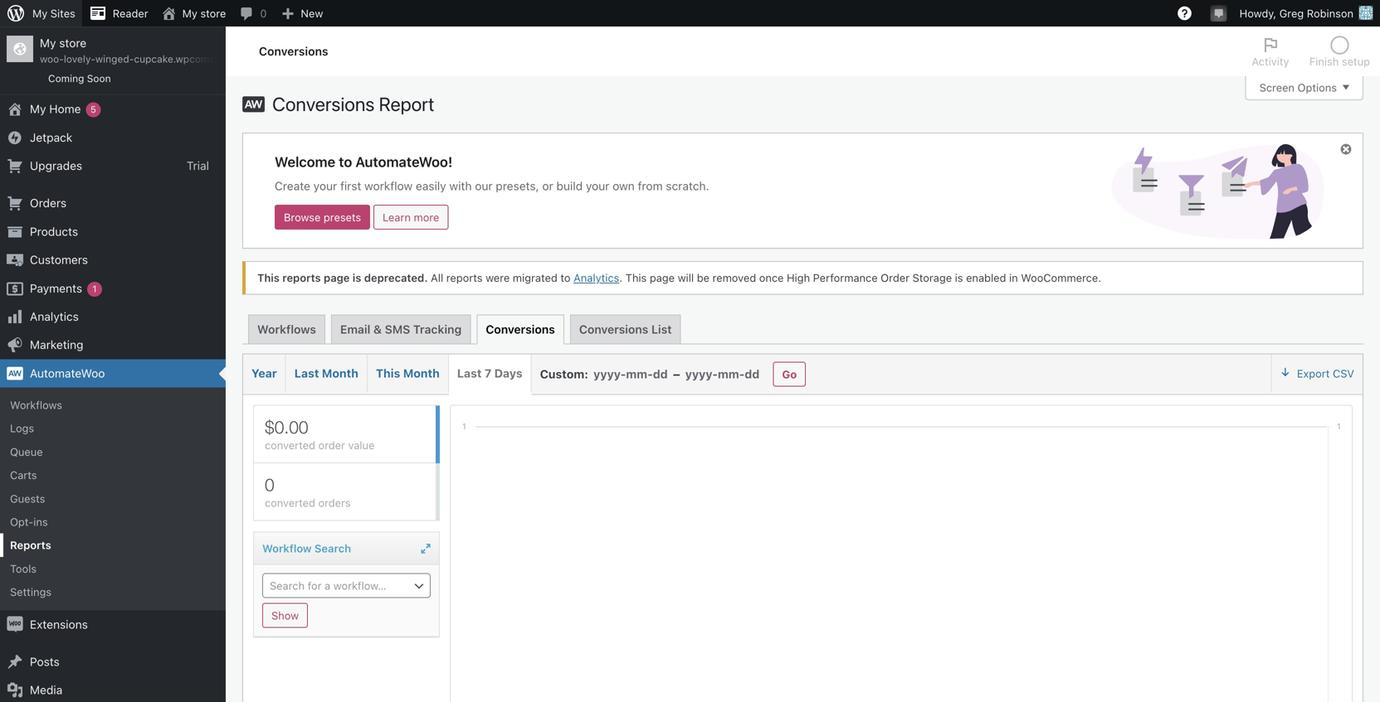 Task type: vqa. For each thing, say whether or not it's contained in the screenshot.
Welcome
yes



Task type: locate. For each thing, give the bounding box(es) containing it.
email & sms tracking link
[[331, 315, 471, 344]]

learn more link
[[373, 205, 449, 230]]

search up search for a workflow… on the bottom of the page
[[314, 543, 351, 555]]

jetpack link
[[0, 123, 226, 152]]

customers
[[30, 253, 88, 267]]

to right the migrated
[[561, 272, 571, 284]]

this down browse presets link
[[257, 272, 280, 284]]

go
[[782, 369, 797, 381]]

workflows link up year link
[[248, 315, 325, 344]]

yyyy-mm-dd text field right –
[[683, 362, 762, 387]]

search for a workflow…
[[270, 580, 386, 593]]

last
[[294, 367, 319, 381], [457, 367, 482, 381]]

analytics link inside "main menu" 'navigation'
[[0, 303, 226, 331]]

1 vertical spatial search
[[270, 580, 305, 593]]

0 vertical spatial analytics link
[[574, 272, 619, 284]]

analytics
[[574, 272, 619, 284], [30, 310, 79, 324]]

to up first
[[339, 153, 352, 170]]

ins
[[33, 516, 48, 529]]

0 horizontal spatial workflows link
[[0, 394, 226, 417]]

browse presets
[[284, 211, 361, 224]]

last right year link
[[294, 367, 319, 381]]

conversions up the 'days'
[[486, 323, 555, 337]]

workflows link for logs
[[0, 394, 226, 417]]

0
[[260, 7, 267, 20], [265, 475, 274, 496]]

soon
[[87, 73, 111, 84]]

is left the deprecated.
[[353, 272, 361, 284]]

1 horizontal spatial workflows
[[257, 323, 316, 337]]

1 horizontal spatial store
[[200, 7, 226, 20]]

1 vertical spatial analytics
[[30, 310, 79, 324]]

1 horizontal spatial reports
[[446, 272, 483, 284]]

1 down last 7 days link
[[462, 422, 466, 432]]

with
[[449, 179, 472, 193]]

1 month from the left
[[322, 367, 358, 381]]

conversions for conversions report
[[272, 93, 375, 115]]

0 horizontal spatial page
[[324, 272, 350, 284]]

order
[[881, 272, 910, 284]]

0 vertical spatial search
[[314, 543, 351, 555]]

tab list
[[1242, 27, 1380, 76]]

scratch.
[[666, 179, 709, 193]]

workflows inside "main menu" 'navigation'
[[10, 399, 62, 412]]

0 inside 0 converted orders
[[265, 475, 274, 496]]

winged-
[[95, 53, 134, 65]]

store up the lovely-
[[59, 36, 87, 50]]

1 is from the left
[[353, 272, 361, 284]]

0 vertical spatial store
[[200, 7, 226, 20]]

1 vertical spatial store
[[59, 36, 87, 50]]

page left will
[[650, 272, 675, 284]]

1 vertical spatial converted
[[265, 497, 315, 509]]

2 reports from the left
[[446, 272, 483, 284]]

0 converted orders
[[265, 475, 351, 509]]

converted inside $ 0.00 converted order value
[[265, 439, 315, 452]]

search left for
[[270, 580, 305, 593]]

performance
[[813, 272, 878, 284]]

1 converted from the top
[[265, 439, 315, 452]]

1 vertical spatial analytics link
[[0, 303, 226, 331]]

converted down 0.00
[[265, 439, 315, 452]]

0 inside 0 link
[[260, 7, 267, 20]]

month down the email on the left top of the page
[[322, 367, 358, 381]]

0 horizontal spatial yyyy-mm-dd text field
[[591, 362, 670, 387]]

1 reports from the left
[[282, 272, 321, 284]]

conversions inside 'link'
[[579, 323, 649, 337]]

conversions left 'list'
[[579, 323, 649, 337]]

1 horizontal spatial 1
[[462, 422, 466, 432]]

removed
[[713, 272, 756, 284]]

1 horizontal spatial yyyy-mm-dd text field
[[683, 362, 762, 387]]

0 horizontal spatial store
[[59, 36, 87, 50]]

0 horizontal spatial search
[[270, 580, 305, 593]]

last left 7
[[457, 367, 482, 381]]

1 horizontal spatial to
[[561, 272, 571, 284]]

last 7 days link
[[449, 355, 532, 393]]

export csv link
[[1271, 355, 1363, 393]]

analytics up conversions list 'link'
[[574, 272, 619, 284]]

days
[[494, 367, 523, 381]]

order
[[318, 439, 345, 452]]

1 vertical spatial workflows link
[[0, 394, 226, 417]]

will
[[678, 272, 694, 284]]

greg
[[1280, 7, 1304, 20]]

is right storage on the right of page
[[955, 272, 963, 284]]

customers link
[[0, 246, 226, 275]]

workflow search
[[262, 543, 351, 555]]

csv
[[1333, 368, 1355, 380]]

5
[[90, 104, 96, 115]]

my up woo-
[[40, 36, 56, 50]]

reports
[[282, 272, 321, 284], [446, 272, 483, 284]]

our
[[475, 179, 493, 193]]

migrated
[[513, 272, 558, 284]]

workflows up "logs"
[[10, 399, 62, 412]]

analytics link up conversions list 'link'
[[574, 272, 619, 284]]

carts link
[[0, 464, 226, 487]]

my left 'sites'
[[32, 7, 48, 20]]

1 horizontal spatial analytics link
[[574, 272, 619, 284]]

media link
[[0, 677, 226, 703]]

1 vertical spatial 0
[[265, 475, 274, 496]]

posts
[[30, 656, 60, 669]]

conversions for conversions link
[[486, 323, 555, 337]]

1 horizontal spatial this
[[376, 367, 400, 381]]

my
[[32, 7, 48, 20], [182, 7, 197, 20], [40, 36, 56, 50], [30, 102, 46, 116]]

0 horizontal spatial workflows
[[10, 399, 62, 412]]

your left first
[[314, 179, 337, 193]]

2 converted from the top
[[265, 497, 315, 509]]

1 horizontal spatial page
[[650, 272, 675, 284]]

None submit
[[262, 604, 308, 629]]

0 horizontal spatial this
[[257, 272, 280, 284]]

yyyy-mm-dd text field
[[591, 362, 670, 387], [683, 362, 762, 387]]

1 horizontal spatial your
[[586, 179, 610, 193]]

1 vertical spatial to
[[561, 272, 571, 284]]

workflows link down automatewoo link
[[0, 394, 226, 417]]

this down sms
[[376, 367, 400, 381]]

$ 0.00 converted order value
[[265, 417, 375, 452]]

0 horizontal spatial last
[[294, 367, 319, 381]]

conversions list
[[579, 323, 672, 337]]

create your first workflow easily with our presets, or build your own from scratch.
[[275, 179, 709, 193]]

1 horizontal spatial month
[[403, 367, 440, 381]]

1 down csv
[[1337, 422, 1341, 432]]

0 vertical spatial analytics
[[574, 272, 619, 284]]

extensions
[[30, 618, 88, 632]]

month down tracking
[[403, 367, 440, 381]]

0 horizontal spatial is
[[353, 272, 361, 284]]

2 page from the left
[[650, 272, 675, 284]]

converted inside 0 converted orders
[[265, 497, 315, 509]]

reports down browse on the left of the page
[[282, 272, 321, 284]]

automatewoo
[[30, 367, 105, 380]]

0 vertical spatial workflows
[[257, 323, 316, 337]]

my left the home
[[30, 102, 46, 116]]

0 vertical spatial to
[[339, 153, 352, 170]]

analytics down payments on the left of page
[[30, 310, 79, 324]]

reports right all
[[446, 272, 483, 284]]

conversions down new link
[[259, 44, 328, 58]]

my store link
[[155, 0, 233, 27]]

activity button
[[1242, 27, 1300, 76]]

0 vertical spatial 0
[[260, 7, 267, 20]]

value
[[348, 439, 375, 452]]

1 horizontal spatial last
[[457, 367, 482, 381]]

conversions link
[[477, 315, 564, 345]]

1 yyyy-mm-dd text field from the left
[[591, 362, 670, 387]]

last for last 7 days
[[457, 367, 482, 381]]

opt-ins link
[[0, 511, 226, 534]]

1 horizontal spatial workflows link
[[248, 315, 325, 344]]

store inside my store woo-lovely-winged-cupcake.wpcomstaging.com coming soon
[[59, 36, 87, 50]]

sites
[[50, 7, 75, 20]]

my sites
[[32, 7, 75, 20]]

analytics inside 'link'
[[30, 310, 79, 324]]

0 horizontal spatial 1
[[92, 284, 97, 294]]

analytics link down customers link
[[0, 303, 226, 331]]

0 horizontal spatial your
[[314, 179, 337, 193]]

0 down $
[[265, 475, 274, 496]]

store
[[200, 7, 226, 20], [59, 36, 87, 50]]

page up the email on the left top of the page
[[324, 272, 350, 284]]

2 month from the left
[[403, 367, 440, 381]]

workflows up year link
[[257, 323, 316, 337]]

0 link
[[233, 0, 273, 27]]

trial
[[187, 159, 209, 173]]

tracking
[[413, 323, 462, 337]]

1 horizontal spatial is
[[955, 272, 963, 284]]

workflow…
[[333, 580, 386, 593]]

once
[[759, 272, 784, 284]]

opt-
[[10, 516, 33, 529]]

toolbar navigation
[[0, 0, 1380, 30]]

0 horizontal spatial reports
[[282, 272, 321, 284]]

my up cupcake.wpcomstaging.com at the left of the page
[[182, 7, 197, 20]]

robinson
[[1307, 7, 1354, 20]]

year
[[251, 367, 277, 381]]

your left own
[[586, 179, 610, 193]]

payments
[[30, 282, 82, 295]]

yyyy-mm-dd text field down the conversions list
[[591, 362, 670, 387]]

1 page from the left
[[324, 272, 350, 284]]

last month
[[294, 367, 358, 381]]

woocommerce.
[[1021, 272, 1101, 284]]

woo-
[[40, 53, 64, 65]]

custom:
[[540, 368, 591, 382]]

2 last from the left
[[457, 367, 482, 381]]

0 vertical spatial workflows link
[[248, 315, 325, 344]]

this right .
[[626, 272, 647, 284]]

converted left orders
[[265, 497, 315, 509]]

0 horizontal spatial month
[[322, 367, 358, 381]]

reader
[[113, 7, 148, 20]]

from
[[638, 179, 663, 193]]

1 last from the left
[[294, 367, 319, 381]]

store inside 'toolbar' navigation
[[200, 7, 226, 20]]

export
[[1297, 368, 1330, 380]]

0 vertical spatial converted
[[265, 439, 315, 452]]

conversions up welcome at the left
[[272, 93, 375, 115]]

notification image
[[1212, 6, 1226, 19]]

workflows
[[257, 323, 316, 337], [10, 399, 62, 412]]

this
[[257, 272, 280, 284], [626, 272, 647, 284], [376, 367, 400, 381]]

1 down customers link
[[92, 284, 97, 294]]

0 horizontal spatial analytics link
[[0, 303, 226, 331]]

0 left new link
[[260, 7, 267, 20]]

0 horizontal spatial analytics
[[30, 310, 79, 324]]

my inside my store woo-lovely-winged-cupcake.wpcomstaging.com coming soon
[[40, 36, 56, 50]]

store for my store woo-lovely-winged-cupcake.wpcomstaging.com coming soon
[[59, 36, 87, 50]]

email & sms tracking
[[340, 323, 462, 337]]

1 horizontal spatial analytics
[[574, 272, 619, 284]]

my for my store
[[182, 7, 197, 20]]

1 vertical spatial workflows
[[10, 399, 62, 412]]

store left 0 link
[[200, 7, 226, 20]]

2 is from the left
[[955, 272, 963, 284]]

carts
[[10, 469, 37, 482]]

main menu navigation
[[0, 27, 267, 703]]



Task type: describe. For each thing, give the bounding box(es) containing it.
finish setup button
[[1300, 27, 1380, 76]]

settings link
[[0, 581, 226, 604]]

queue
[[10, 446, 43, 459]]

1 inside the payments 1
[[92, 284, 97, 294]]

my for my store woo-lovely-winged-cupcake.wpcomstaging.com coming soon
[[40, 36, 56, 50]]

or
[[542, 179, 553, 193]]

my for my home 5
[[30, 102, 46, 116]]

coming
[[48, 73, 84, 84]]

a
[[325, 580, 330, 593]]

go button
[[773, 362, 806, 387]]

store for my store
[[200, 7, 226, 20]]

workflows link for email & sms tracking
[[248, 315, 325, 344]]

month for last month
[[322, 367, 358, 381]]

upgrades
[[30, 159, 82, 173]]

this month
[[376, 367, 440, 381]]

new link
[[273, 0, 330, 27]]

high
[[787, 272, 810, 284]]

marketing
[[30, 338, 83, 352]]

deprecated.
[[364, 272, 428, 284]]

Search for a workflow… field
[[262, 574, 431, 599]]

last for last month
[[294, 367, 319, 381]]

create
[[275, 179, 310, 193]]

conversions for conversions list
[[579, 323, 649, 337]]

my sites link
[[0, 0, 82, 27]]

automatewoo!
[[356, 153, 453, 170]]

activity
[[1252, 55, 1290, 68]]

export csv
[[1294, 368, 1355, 380]]

presets,
[[496, 179, 539, 193]]

$
[[265, 417, 274, 438]]

2 yyyy-mm-dd text field from the left
[[683, 362, 762, 387]]

workflows for logs
[[10, 399, 62, 412]]

screen
[[1260, 81, 1295, 94]]

last month link
[[286, 355, 368, 393]]

products
[[30, 225, 78, 239]]

finish setup
[[1310, 55, 1370, 68]]

browse
[[284, 211, 321, 224]]

my for my sites
[[32, 7, 48, 20]]

storage
[[913, 272, 952, 284]]

automatewoo link
[[0, 360, 226, 388]]

2 horizontal spatial 1
[[1337, 422, 1341, 432]]

list
[[651, 323, 672, 337]]

setup
[[1342, 55, 1370, 68]]

reports
[[10, 540, 51, 552]]

workflow
[[364, 179, 413, 193]]

report
[[379, 93, 434, 115]]

orders link
[[0, 189, 226, 218]]

this month link
[[368, 355, 449, 393]]

learn
[[383, 211, 411, 224]]

0 for 0
[[260, 7, 267, 20]]

year link
[[243, 355, 286, 393]]

jetpack
[[30, 131, 72, 144]]

tab list containing activity
[[1242, 27, 1380, 76]]

last 7 days
[[457, 367, 523, 381]]

home
[[49, 102, 81, 116]]

welcome to automatewoo!
[[275, 153, 453, 170]]

email
[[340, 323, 371, 337]]

enabled
[[966, 272, 1006, 284]]

cupcake.wpcomstaging.com
[[134, 53, 267, 65]]

sms
[[385, 323, 410, 337]]

extensions link
[[0, 611, 226, 639]]

workflows for email & sms tracking
[[257, 323, 316, 337]]

tools link
[[0, 558, 226, 581]]

build
[[556, 179, 583, 193]]

in
[[1009, 272, 1018, 284]]

own
[[613, 179, 635, 193]]

howdy, greg robinson
[[1240, 7, 1354, 20]]

reader link
[[82, 0, 155, 27]]

1 your from the left
[[314, 179, 337, 193]]

this for this month
[[376, 367, 400, 381]]

logs
[[10, 423, 34, 435]]

conversions report
[[272, 93, 434, 115]]

search inside text box
[[270, 580, 305, 593]]

queue link
[[0, 441, 226, 464]]

finish
[[1310, 55, 1339, 68]]

learn more
[[383, 211, 439, 224]]

month for this month
[[403, 367, 440, 381]]

easily
[[416, 179, 446, 193]]

screen options
[[1260, 81, 1337, 94]]

this for this reports page is deprecated. all reports were migrated to analytics . this page will be removed once high performance order storage is enabled in woocommerce.
[[257, 272, 280, 284]]

opt-ins
[[10, 516, 48, 529]]

for
[[308, 580, 322, 593]]

guests link
[[0, 487, 226, 511]]

1 horizontal spatial search
[[314, 543, 351, 555]]

–
[[673, 368, 680, 382]]

0 horizontal spatial to
[[339, 153, 352, 170]]

options
[[1298, 81, 1337, 94]]

all
[[431, 272, 443, 284]]

screen options button
[[1246, 76, 1364, 100]]

marketing link
[[0, 331, 226, 360]]

logs link
[[0, 417, 226, 441]]

2 your from the left
[[586, 179, 610, 193]]

new
[[301, 7, 323, 20]]

settings
[[10, 586, 52, 599]]

2 horizontal spatial this
[[626, 272, 647, 284]]

0 for 0 converted orders
[[265, 475, 274, 496]]

orders
[[30, 196, 67, 210]]

&
[[373, 323, 382, 337]]

tools
[[10, 563, 37, 576]]

Search for a workflow… text field
[[263, 575, 430, 598]]



